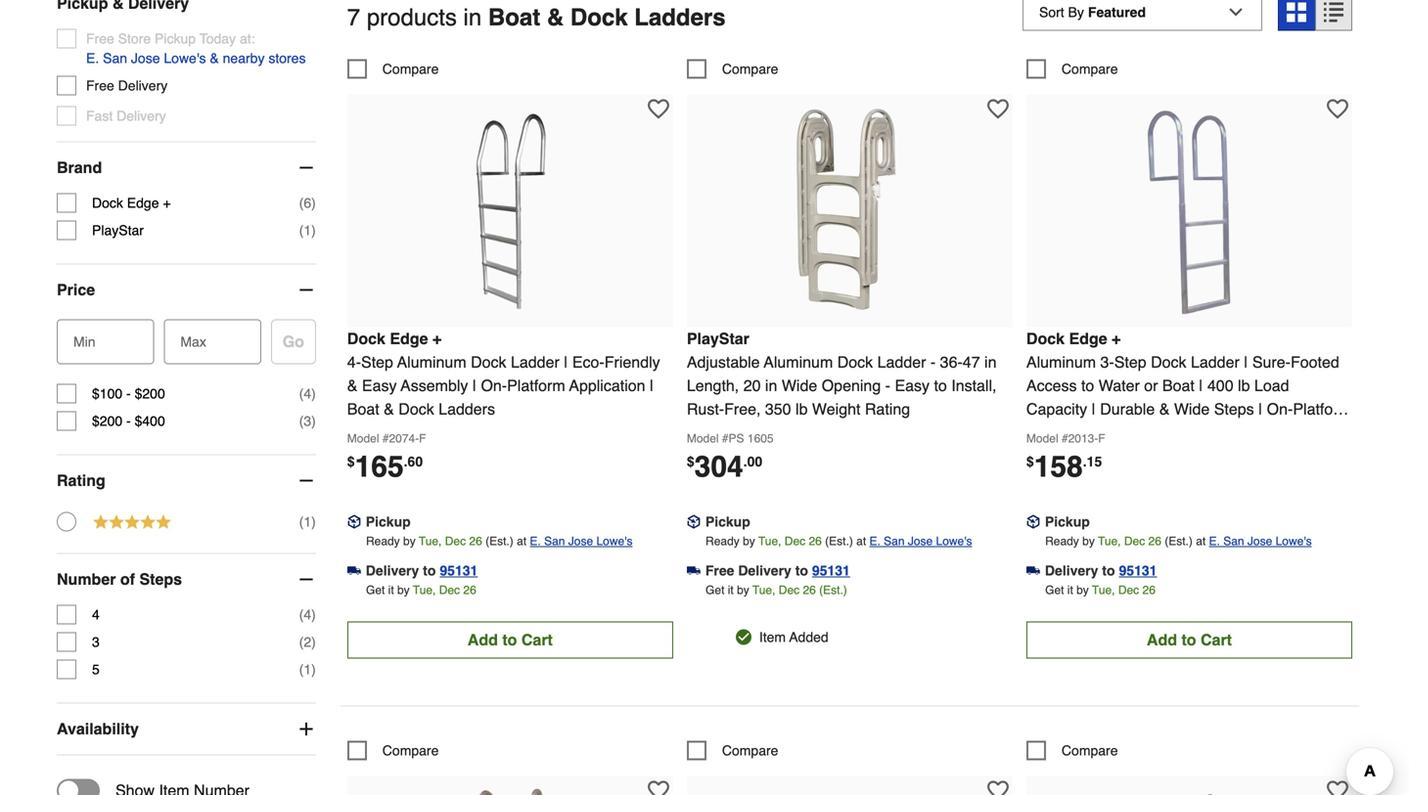 Task type: locate. For each thing, give the bounding box(es) containing it.
+ for dock edge +
[[163, 195, 171, 211]]

400
[[1208, 377, 1234, 395]]

6 ( from the top
[[299, 608, 304, 623]]

95131 for truck filled image associated with delivery
[[440, 563, 478, 579]]

jose
[[131, 50, 160, 66], [569, 535, 593, 549], [908, 535, 933, 549], [1248, 535, 1273, 549]]

ladders up 1002101406 element
[[635, 4, 726, 31]]

|
[[564, 353, 568, 371], [1244, 353, 1249, 371], [473, 377, 477, 395], [650, 377, 654, 395], [1199, 377, 1204, 395], [1092, 400, 1096, 418], [1259, 400, 1263, 418]]

easy inside dock edge + 4-step aluminum dock ladder | eco-friendly & easy assembly | on-platform application | boat & dock ladders
[[362, 377, 397, 395]]

3 it from the left
[[1068, 584, 1074, 598]]

2 ) from the top
[[311, 223, 316, 238]]

compare for the 1000032939 element
[[1062, 743, 1118, 759]]

95131 button for 1st pickup icon "e. san jose lowe's" button
[[440, 561, 478, 581]]

f inside dock edge + aluminum 3-step dock ladder | sure-footed access to water or boat | 400 lb load capacity | durable & wide steps | on-platform application model # 2013-f $ 158 .15
[[1099, 432, 1106, 446]]

2 delivery to 95131 from the left
[[1045, 563, 1158, 579]]

1 horizontal spatial f
[[1099, 432, 1106, 446]]

0 horizontal spatial ladder
[[511, 353, 560, 371]]

e. san jose lowe's button
[[530, 532, 633, 552], [870, 532, 973, 552], [1210, 532, 1312, 552]]

3 95131 button from the left
[[1119, 561, 1158, 581]]

get for 1st pickup icon
[[366, 584, 385, 598]]

f
[[419, 432, 426, 446], [1099, 432, 1106, 446]]

in right products
[[464, 4, 482, 31]]

2 add from the left
[[1147, 631, 1178, 649]]

( 4 ) for $100 - $200
[[299, 386, 316, 402]]

1 aluminum from the left
[[397, 353, 467, 371]]

(est.)
[[486, 535, 514, 549], [825, 535, 853, 549], [1165, 535, 1193, 549], [819, 584, 848, 598]]

pickup up e. san jose lowe's & nearby stores
[[155, 31, 196, 47]]

2 horizontal spatial get
[[1046, 584, 1065, 598]]

steps inside button
[[139, 571, 182, 589]]

platform
[[507, 377, 566, 395], [1293, 400, 1352, 418]]

minus image up go
[[296, 281, 316, 300]]

1 vertical spatial application
[[1027, 424, 1103, 442]]

3 ( from the top
[[299, 386, 304, 402]]

1 horizontal spatial get it by tue, dec 26
[[1046, 584, 1156, 598]]

3 down go button at the left
[[304, 414, 311, 429]]

yes image
[[736, 630, 752, 645]]

compare for 1002101406 element
[[722, 61, 779, 77]]

minus image inside number of steps button
[[296, 570, 316, 590]]

0 vertical spatial platform
[[507, 377, 566, 395]]

3 ready from the left
[[1046, 535, 1080, 549]]

step inside dock edge + 4-step aluminum dock ladder | eco-friendly & easy assembly | on-platform application | boat & dock ladders
[[361, 353, 393, 371]]

2 get from the left
[[706, 584, 725, 598]]

0 horizontal spatial #
[[383, 432, 389, 446]]

0 horizontal spatial lb
[[796, 400, 808, 418]]

fast delivery
[[86, 108, 166, 124]]

ladders
[[635, 4, 726, 31], [439, 400, 495, 418]]

26
[[469, 535, 482, 549], [809, 535, 822, 549], [1149, 535, 1162, 549], [463, 584, 476, 598], [803, 584, 816, 598], [1143, 584, 1156, 598]]

3 ) from the top
[[311, 386, 316, 402]]

eco-
[[573, 353, 605, 371]]

# up actual price $158.15 element
[[1062, 432, 1069, 446]]

0 vertical spatial ( 4 )
[[299, 386, 316, 402]]

at for "e. san jose lowe's" button related to pickup image
[[857, 535, 866, 549]]

1000032939 element
[[1027, 741, 1118, 761]]

95131 button for "e. san jose lowe's" button related to pickup image
[[812, 561, 851, 581]]

) for 3
[[311, 635, 316, 651]]

add
[[468, 631, 498, 649], [1147, 631, 1178, 649]]

& inside dock edge + aluminum 3-step dock ladder | sure-footed access to water or boat | 400 lb load capacity | durable & wide steps | on-platform application model # 2013-f $ 158 .15
[[1160, 400, 1170, 418]]

on- inside dock edge + 4-step aluminum dock ladder | eco-friendly & easy assembly | on-platform application | boat & dock ladders
[[481, 377, 507, 395]]

3 ready by tue, dec 26 (est.) at e. san jose lowe's from the left
[[1046, 535, 1312, 549]]

0 horizontal spatial +
[[163, 195, 171, 211]]

( for 4
[[299, 608, 304, 623]]

ready down actual price $158.15 element
[[1046, 535, 1080, 549]]

ladder for dock edge + 4-step aluminum dock ladder | eco-friendly & easy assembly | on-platform application | boat & dock ladders
[[511, 353, 560, 371]]

- left "36-"
[[931, 353, 936, 371]]

to inside playstar adjustable aluminum dock ladder - 36-47 in length, 20 in wide opening - easy to install, rust-free, 350 lb weight rating
[[934, 377, 947, 395]]

4 ( from the top
[[299, 414, 304, 429]]

at
[[517, 535, 527, 549], [857, 535, 866, 549], [1196, 535, 1206, 549]]

0 horizontal spatial boat
[[347, 400, 380, 418]]

0 horizontal spatial aluminum
[[397, 353, 467, 371]]

3-
[[1101, 353, 1115, 371]]

2 truck filled image from the left
[[687, 564, 701, 578]]

2 e. san jose lowe's button from the left
[[870, 532, 973, 552]]

) for $100 - $200
[[311, 386, 316, 402]]

2 model from the left
[[687, 432, 719, 446]]

1 vertical spatial platform
[[1293, 400, 1352, 418]]

4 minus image from the top
[[296, 570, 316, 590]]

1 vertical spatial ( 4 )
[[299, 608, 316, 623]]

aluminum up assembly
[[397, 353, 467, 371]]

dock edge + 4-step aluminum dock ladder | eco-friendly & easy assembly | on-platform application | boat & dock ladders
[[347, 330, 660, 418]]

1 1 from the top
[[304, 223, 311, 238]]

0 horizontal spatial 95131 button
[[440, 561, 478, 581]]

0 horizontal spatial cart
[[522, 631, 553, 649]]

$ for 165
[[347, 454, 355, 470]]

0 horizontal spatial ladders
[[439, 400, 495, 418]]

| up 2013-
[[1092, 400, 1096, 418]]

lowe's for 1st pickup icon
[[597, 535, 633, 549]]

ladder left "36-"
[[878, 353, 926, 371]]

1 horizontal spatial on-
[[1267, 400, 1293, 418]]

ps
[[729, 432, 745, 446]]

7 ) from the top
[[311, 635, 316, 651]]

on- right assembly
[[481, 377, 507, 395]]

model up '158'
[[1027, 432, 1059, 446]]

ready up free delivery to 95131
[[706, 535, 740, 549]]

lowe's
[[164, 50, 206, 66], [597, 535, 633, 549], [936, 535, 973, 549], [1276, 535, 1312, 549]]

1 e. san jose lowe's button from the left
[[530, 532, 633, 552]]

3 1 from the top
[[304, 662, 311, 678]]

95131 button
[[440, 561, 478, 581], [812, 561, 851, 581], [1119, 561, 1158, 581]]

1 horizontal spatial e. san jose lowe's button
[[870, 532, 973, 552]]

0 vertical spatial ( 1 )
[[299, 223, 316, 238]]

compare inside 1002649048 element
[[383, 61, 439, 77]]

application down capacity
[[1027, 424, 1103, 442]]

minus image inside price button
[[296, 281, 316, 300]]

1 ladder from the left
[[511, 353, 560, 371]]

truck filled image for free
[[687, 564, 701, 578]]

0 horizontal spatial model
[[347, 432, 379, 446]]

on- down load
[[1267, 400, 1293, 418]]

rating down opening
[[865, 400, 911, 418]]

tue,
[[419, 535, 442, 549], [759, 535, 782, 549], [1098, 535, 1121, 549], [413, 584, 436, 598], [753, 584, 776, 598], [1093, 584, 1115, 598]]

3 $ from the left
[[1027, 454, 1034, 470]]

4744205 element
[[1027, 59, 1118, 79]]

2 ready from the left
[[706, 535, 740, 549]]

| right assembly
[[473, 377, 477, 395]]

3 95131 from the left
[[1119, 563, 1158, 579]]

$
[[347, 454, 355, 470], [687, 454, 695, 470], [1027, 454, 1034, 470]]

1 vertical spatial free
[[86, 78, 114, 94]]

2 ( 4 ) from the top
[[299, 608, 316, 623]]

plus image
[[296, 720, 316, 740]]

compare for 5001677635 element
[[383, 743, 439, 759]]

( for $100 - $200
[[299, 386, 304, 402]]

rating up 5 stars image
[[57, 472, 106, 490]]

brand button
[[57, 143, 316, 193]]

$200 down $100
[[92, 414, 123, 429]]

2 horizontal spatial model
[[1027, 432, 1059, 446]]

0 horizontal spatial ready
[[366, 535, 400, 549]]

dock edge + 4-step aluminum dock ladder | eco-friendly & easy assembly | on-platform application | boat & dock ladders image
[[403, 104, 618, 320]]

- right $100
[[126, 386, 131, 402]]

aluminum inside playstar adjustable aluminum dock ladder - 36-47 in length, 20 in wide opening - easy to install, rust-free, 350 lb weight rating
[[764, 353, 833, 371]]

| left the eco-
[[564, 353, 568, 371]]

2 horizontal spatial boat
[[1163, 377, 1195, 395]]

on-
[[481, 377, 507, 395], [1267, 400, 1293, 418]]

2 minus image from the top
[[296, 281, 316, 300]]

0 horizontal spatial on-
[[481, 377, 507, 395]]

wide up 350
[[782, 377, 818, 395]]

) for 4
[[311, 608, 316, 623]]

lb right 400
[[1238, 377, 1251, 395]]

compare inside 4744205 element
[[1062, 61, 1118, 77]]

free left store
[[86, 31, 114, 47]]

.00
[[744, 454, 763, 470]]

2 aluminum from the left
[[764, 353, 833, 371]]

in right 47 on the top of page
[[985, 353, 997, 371]]

2 ladder from the left
[[878, 353, 926, 371]]

0 horizontal spatial 3
[[92, 635, 100, 651]]

dec
[[445, 535, 466, 549], [785, 535, 806, 549], [1125, 535, 1146, 549], [439, 584, 460, 598], [779, 584, 800, 598], [1119, 584, 1140, 598]]

rating
[[865, 400, 911, 418], [57, 472, 106, 490]]

$200 up $400
[[135, 386, 165, 402]]

$400
[[135, 414, 165, 429]]

0 vertical spatial steps
[[1215, 400, 1255, 418]]

5 ) from the top
[[311, 515, 316, 530]]

1 for playstar
[[304, 223, 311, 238]]

step up model # 2074-f
[[361, 353, 393, 371]]

1 horizontal spatial lb
[[1238, 377, 1251, 395]]

1 vertical spatial rating
[[57, 472, 106, 490]]

pickup down actual price $158.15 element
[[1045, 514, 1090, 530]]

1 # from the left
[[383, 432, 389, 446]]

1 vertical spatial ( 1 )
[[299, 515, 316, 530]]

) for playstar
[[311, 223, 316, 238]]

1 horizontal spatial pickup image
[[1027, 515, 1041, 529]]

rating button
[[57, 456, 316, 507]]

1 vertical spatial ladders
[[439, 400, 495, 418]]

3 model from the left
[[1027, 432, 1059, 446]]

heart outline image
[[988, 98, 1009, 120], [648, 781, 669, 796], [1327, 781, 1349, 796]]

pickup image down '165'
[[347, 515, 361, 529]]

number of steps button
[[57, 555, 316, 606]]

easy right opening
[[895, 377, 930, 395]]

f up .60
[[419, 432, 426, 446]]

ladder up 400
[[1191, 353, 1240, 371]]

e. san jose lowe's & nearby stores button
[[86, 49, 306, 68]]

capacity
[[1027, 400, 1088, 418]]

$ inside $ 165 .60
[[347, 454, 355, 470]]

in right 20
[[765, 377, 778, 395]]

4 ) from the top
[[311, 414, 316, 429]]

minus image up ( 2 )
[[296, 570, 316, 590]]

playstar
[[92, 223, 144, 238], [687, 330, 750, 348]]

1 horizontal spatial it
[[728, 584, 734, 598]]

heart outline image
[[648, 98, 669, 120], [1327, 98, 1349, 120], [988, 781, 1009, 796]]

playstar up adjustable
[[687, 330, 750, 348]]

0 vertical spatial boat
[[488, 4, 541, 31]]

2 horizontal spatial +
[[1112, 330, 1121, 348]]

1 minus image from the top
[[296, 158, 316, 178]]

minus image inside brand button
[[296, 158, 316, 178]]

model # 2074-f
[[347, 432, 426, 446]]

1 horizontal spatial step
[[1115, 353, 1147, 371]]

3
[[304, 414, 311, 429], [92, 635, 100, 651]]

4 up ( 3 )
[[304, 386, 311, 402]]

0 horizontal spatial steps
[[139, 571, 182, 589]]

2 horizontal spatial 95131
[[1119, 563, 1158, 579]]

playstar for playstar
[[92, 223, 144, 238]]

1 add from the left
[[468, 631, 498, 649]]

minus image down ( 3 )
[[296, 471, 316, 491]]

boat inside dock edge + aluminum 3-step dock ladder | sure-footed access to water or boat | 400 lb load capacity | durable & wide steps | on-platform application model # 2013-f $ 158 .15
[[1163, 377, 1195, 395]]

0 horizontal spatial wide
[[782, 377, 818, 395]]

steps right of
[[139, 571, 182, 589]]

edge inside dock edge + 4-step aluminum dock ladder | eco-friendly & easy assembly | on-platform application | boat & dock ladders
[[390, 330, 428, 348]]

0 horizontal spatial add to cart
[[468, 631, 553, 649]]

8 ( from the top
[[299, 662, 304, 678]]

$ down capacity
[[1027, 454, 1034, 470]]

delivery for fast delivery
[[117, 108, 166, 124]]

1 horizontal spatial aluminum
[[764, 353, 833, 371]]

1 pickup image from the left
[[347, 515, 361, 529]]

$ down model # 2074-f
[[347, 454, 355, 470]]

price
[[57, 281, 95, 299]]

model down rust-
[[687, 432, 719, 446]]

0 horizontal spatial it
[[388, 584, 394, 598]]

0 horizontal spatial get it by tue, dec 26
[[366, 584, 476, 598]]

1 get it by tue, dec 26 from the left
[[366, 584, 476, 598]]

3 get from the left
[[1046, 584, 1065, 598]]

easy up model # 2074-f
[[362, 377, 397, 395]]

edge up 3-
[[1069, 330, 1108, 348]]

minus image inside the rating button
[[296, 471, 316, 491]]

dock edge + 4-step aluminum dock ladder | sure-footed access to water or boat | heavy duty marine grade | ideal for seawalls or dock with varying water levels image
[[403, 786, 618, 796]]

3 ( 1 ) from the top
[[299, 662, 316, 678]]

max
[[181, 334, 206, 350]]

2 horizontal spatial 95131 button
[[1119, 561, 1158, 581]]

step up water
[[1115, 353, 1147, 371]]

adjustable
[[687, 353, 760, 371]]

go
[[283, 333, 304, 351]]

1 horizontal spatial add to cart
[[1147, 631, 1232, 649]]

0 vertical spatial in
[[464, 4, 482, 31]]

0 horizontal spatial $
[[347, 454, 355, 470]]

edge for dock edge +
[[127, 195, 159, 211]]

+ down brand button
[[163, 195, 171, 211]]

minus image up ( 6 )
[[296, 158, 316, 178]]

1 ( from the top
[[299, 195, 304, 211]]

wide
[[782, 377, 818, 395], [1175, 400, 1210, 418]]

1 it from the left
[[388, 584, 394, 598]]

2 horizontal spatial it
[[1068, 584, 1074, 598]]

1 95131 button from the left
[[440, 561, 478, 581]]

+ inside dock edge + aluminum 3-step dock ladder | sure-footed access to water or boat | 400 lb load capacity | durable & wide steps | on-platform application model # 2013-f $ 158 .15
[[1112, 330, 1121, 348]]

pickup down $ 165 .60
[[366, 514, 411, 530]]

1 horizontal spatial playstar
[[687, 330, 750, 348]]

0 horizontal spatial heart outline image
[[648, 781, 669, 796]]

compare inside the 1000032939 element
[[1062, 743, 1118, 759]]

compare inside 1002101406 element
[[722, 61, 779, 77]]

1 step from the left
[[361, 353, 393, 371]]

at:
[[240, 31, 255, 47]]

to
[[934, 377, 947, 395], [1082, 377, 1095, 395], [423, 563, 436, 579], [796, 563, 809, 579], [1103, 563, 1115, 579], [502, 631, 517, 649], [1182, 631, 1197, 649]]

5
[[92, 662, 100, 678]]

2 at from the left
[[857, 535, 866, 549]]

$ for 304
[[687, 454, 695, 470]]

95131
[[440, 563, 478, 579], [812, 563, 851, 579], [1119, 563, 1158, 579]]

$ inside $ 304 .00
[[687, 454, 695, 470]]

pickup image
[[347, 515, 361, 529], [1027, 515, 1041, 529]]

2 cart from the left
[[1201, 631, 1232, 649]]

3 minus image from the top
[[296, 471, 316, 491]]

lb inside playstar adjustable aluminum dock ladder - 36-47 in length, 20 in wide opening - easy to install, rust-free, 350 lb weight rating
[[796, 400, 808, 418]]

( 6 )
[[299, 195, 316, 211]]

$200
[[135, 386, 165, 402], [92, 414, 123, 429]]

1 at from the left
[[517, 535, 527, 549]]

2 horizontal spatial ready
[[1046, 535, 1080, 549]]

playstar down dock edge +
[[92, 223, 144, 238]]

1 horizontal spatial model
[[687, 432, 719, 446]]

2 vertical spatial 1
[[304, 662, 311, 678]]

application
[[569, 377, 646, 395], [1027, 424, 1103, 442]]

0 horizontal spatial $200
[[92, 414, 123, 429]]

ladder inside dock edge + 4-step aluminum dock ladder | eco-friendly & easy assembly | on-platform application | boat & dock ladders
[[511, 353, 560, 371]]

0 horizontal spatial get
[[366, 584, 385, 598]]

pickup right pickup image
[[706, 514, 751, 530]]

compare for 4744205 element at the right of page
[[1062, 61, 1118, 77]]

3 at from the left
[[1196, 535, 1206, 549]]

get it by tue, dec 26 for 95131 button associated with 1st pickup icon from right's "e. san jose lowe's" button
[[1046, 584, 1156, 598]]

2 horizontal spatial ladder
[[1191, 353, 1240, 371]]

delivery to 95131 for 1st pickup icon from right
[[1045, 563, 1158, 579]]

ready by tue, dec 26 (est.) at e. san jose lowe's for 1st pickup icon "e. san jose lowe's" button's 95131 button
[[366, 535, 633, 549]]

0 horizontal spatial rating
[[57, 472, 106, 490]]

e.
[[86, 50, 99, 66], [530, 535, 541, 549], [870, 535, 881, 549], [1210, 535, 1221, 549]]

ladders down assembly
[[439, 400, 495, 418]]

2 95131 button from the left
[[812, 561, 851, 581]]

1 $ from the left
[[347, 454, 355, 470]]

get for pickup image
[[706, 584, 725, 598]]

0 horizontal spatial add to cart button
[[347, 622, 673, 659]]

2 f from the left
[[1099, 432, 1106, 446]]

rust-
[[687, 400, 724, 418]]

e. san jose lowe's button for 1st pickup icon from right
[[1210, 532, 1312, 552]]

0 vertical spatial playstar
[[92, 223, 144, 238]]

0 horizontal spatial delivery to 95131
[[366, 563, 478, 579]]

4 for 4
[[304, 608, 311, 623]]

( 4 ) up ( 3 )
[[299, 386, 316, 402]]

1 add to cart button from the left
[[347, 622, 673, 659]]

0 horizontal spatial easy
[[362, 377, 397, 395]]

0 horizontal spatial truck filled image
[[347, 564, 361, 578]]

ladder left the eco-
[[511, 353, 560, 371]]

actual price $165.60 element
[[347, 450, 423, 484]]

ladder inside dock edge + aluminum 3-step dock ladder | sure-footed access to water or boat | 400 lb load capacity | durable & wide steps | on-platform application model # 2013-f $ 158 .15
[[1191, 353, 1240, 371]]

step
[[361, 353, 393, 371], [1115, 353, 1147, 371]]

price button
[[57, 265, 316, 316]]

1 horizontal spatial delivery to 95131
[[1045, 563, 1158, 579]]

free up get it by tue, dec 26 (est.)
[[706, 563, 735, 579]]

e. san jose lowe's button for pickup image
[[870, 532, 973, 552]]

model for adjustable aluminum dock ladder - 36-47 in length, 20 in wide opening - easy to install, rust-free, 350 lb weight rating
[[687, 432, 719, 446]]

compare
[[383, 61, 439, 77], [722, 61, 779, 77], [1062, 61, 1118, 77], [383, 743, 439, 759], [722, 743, 779, 759], [1062, 743, 1118, 759]]

1 horizontal spatial add
[[1147, 631, 1178, 649]]

1 horizontal spatial 95131 button
[[812, 561, 851, 581]]

0 vertical spatial 1
[[304, 223, 311, 238]]

+
[[163, 195, 171, 211], [433, 330, 442, 348], [1112, 330, 1121, 348]]

playstar for playstar adjustable aluminum dock ladder - 36-47 in length, 20 in wide opening - easy to install, rust-free, 350 lb weight rating
[[687, 330, 750, 348]]

ready by tue, dec 26 (est.) at e. san jose lowe's for 95131 button for "e. san jose lowe's" button related to pickup image
[[706, 535, 973, 549]]

free up fast
[[86, 78, 114, 94]]

6 ) from the top
[[311, 608, 316, 623]]

f up .15
[[1099, 432, 1106, 446]]

0 horizontal spatial ready by tue, dec 26 (est.) at e. san jose lowe's
[[366, 535, 633, 549]]

cart
[[522, 631, 553, 649], [1201, 631, 1232, 649]]

4 up ( 2 )
[[304, 608, 311, 623]]

2 horizontal spatial heart outline image
[[1327, 781, 1349, 796]]

1 horizontal spatial at
[[857, 535, 866, 549]]

1 horizontal spatial truck filled image
[[687, 564, 701, 578]]

2 vertical spatial in
[[765, 377, 778, 395]]

0 vertical spatial $200
[[135, 386, 165, 402]]

3 # from the left
[[1062, 432, 1069, 446]]

2 # from the left
[[722, 432, 729, 446]]

# up $ 165 .60
[[383, 432, 389, 446]]

( for dock edge +
[[299, 195, 304, 211]]

1 vertical spatial lb
[[796, 400, 808, 418]]

1 easy from the left
[[362, 377, 397, 395]]

( 1 ) for 5
[[299, 662, 316, 678]]

1 model from the left
[[347, 432, 379, 446]]

compare inside 5001677635 element
[[383, 743, 439, 759]]

( for 3
[[299, 635, 304, 651]]

2 step from the left
[[1115, 353, 1147, 371]]

minus image
[[296, 158, 316, 178], [296, 281, 316, 300], [296, 471, 316, 491], [296, 570, 316, 590]]

-
[[931, 353, 936, 371], [886, 377, 891, 395], [126, 386, 131, 402], [126, 414, 131, 429]]

san inside "button"
[[103, 50, 127, 66]]

application inside dock edge + aluminum 3-step dock ladder | sure-footed access to water or boat | 400 lb load capacity | durable & wide steps | on-platform application model # 2013-f $ 158 .15
[[1027, 424, 1103, 442]]

# for boat
[[383, 432, 389, 446]]

2 easy from the left
[[895, 377, 930, 395]]

edge for dock edge + aluminum 3-step dock ladder | sure-footed access to water or boat | 400 lb load capacity | durable & wide steps | on-platform application model # 2013-f $ 158 .15
[[1069, 330, 1108, 348]]

aluminum up 'access'
[[1027, 353, 1096, 371]]

5 ( from the top
[[299, 515, 304, 530]]

added
[[790, 630, 829, 645]]

minus image for brand
[[296, 158, 316, 178]]

1 get from the left
[[366, 584, 385, 598]]

get
[[366, 584, 385, 598], [706, 584, 725, 598], [1046, 584, 1065, 598]]

+ inside dock edge + 4-step aluminum dock ladder | eco-friendly & easy assembly | on-platform application | boat & dock ladders
[[433, 330, 442, 348]]

1 vertical spatial $200
[[92, 414, 123, 429]]

1 truck filled image from the left
[[347, 564, 361, 578]]

3 up 5
[[92, 635, 100, 651]]

0 horizontal spatial f
[[419, 432, 426, 446]]

lb right 350
[[796, 400, 808, 418]]

2 95131 from the left
[[812, 563, 851, 579]]

delivery to 95131
[[366, 563, 478, 579], [1045, 563, 1158, 579]]

- right opening
[[886, 377, 891, 395]]

2 ( from the top
[[299, 223, 304, 238]]

$ inside dock edge + aluminum 3-step dock ladder | sure-footed access to water or boat | 400 lb load capacity | durable & wide steps | on-platform application model # 2013-f $ 158 .15
[[1027, 454, 1034, 470]]

min
[[73, 334, 96, 350]]

footed
[[1291, 353, 1340, 371]]

application down the eco-
[[569, 377, 646, 395]]

delivery for free delivery
[[118, 78, 168, 94]]

wide down 400
[[1175, 400, 1210, 418]]

( for 5
[[299, 662, 304, 678]]

model up '165'
[[347, 432, 379, 446]]

2 it from the left
[[728, 584, 734, 598]]

boat
[[488, 4, 541, 31], [1163, 377, 1195, 395], [347, 400, 380, 418]]

aluminum up 350
[[764, 353, 833, 371]]

in
[[464, 4, 482, 31], [985, 353, 997, 371], [765, 377, 778, 395]]

1 horizontal spatial easy
[[895, 377, 930, 395]]

steps down 400
[[1215, 400, 1255, 418]]

model
[[347, 432, 379, 446], [687, 432, 719, 446], [1027, 432, 1059, 446]]

0 horizontal spatial 95131
[[440, 563, 478, 579]]

fast
[[86, 108, 113, 124]]

1 vertical spatial boat
[[1163, 377, 1195, 395]]

(est.) for 95131 button associated with 1st pickup icon from right's "e. san jose lowe's" button
[[1165, 535, 1193, 549]]

playstar inside playstar adjustable aluminum dock ladder - 36-47 in length, 20 in wide opening - easy to install, rust-free, 350 lb weight rating
[[687, 330, 750, 348]]

# up actual price $304.00 element
[[722, 432, 729, 446]]

1 ) from the top
[[311, 195, 316, 211]]

4
[[304, 386, 311, 402], [92, 608, 100, 623], [304, 608, 311, 623]]

1002649048 element
[[347, 59, 439, 79]]

1 horizontal spatial ladder
[[878, 353, 926, 371]]

at for 1st pickup icon from right's "e. san jose lowe's" button
[[1196, 535, 1206, 549]]

show item number element
[[57, 780, 250, 796]]

compare inside '1002792894' element
[[722, 743, 779, 759]]

truck filled image
[[347, 564, 361, 578], [687, 564, 701, 578]]

edge down brand button
[[127, 195, 159, 211]]

7 ( from the top
[[299, 635, 304, 651]]

3 aluminum from the left
[[1027, 353, 1096, 371]]

1 horizontal spatial ready by tue, dec 26 (est.) at e. san jose lowe's
[[706, 535, 973, 549]]

get it by tue, dec 26
[[366, 584, 476, 598], [1046, 584, 1156, 598]]

edge inside dock edge + aluminum 3-step dock ladder | sure-footed access to water or boat | 400 lb load capacity | durable & wide steps | on-platform application model # 2013-f $ 158 .15
[[1069, 330, 1108, 348]]

1 95131 from the left
[[440, 563, 478, 579]]

nearby
[[223, 50, 265, 66]]

$ down model # ps 1605
[[687, 454, 695, 470]]

0 horizontal spatial platform
[[507, 377, 566, 395]]

+ up 3-
[[1112, 330, 1121, 348]]

2 horizontal spatial ready by tue, dec 26 (est.) at e. san jose lowe's
[[1046, 535, 1312, 549]]

it
[[388, 584, 394, 598], [728, 584, 734, 598], [1068, 584, 1074, 598]]

1 ready by tue, dec 26 (est.) at e. san jose lowe's from the left
[[366, 535, 633, 549]]

ready down $ 165 .60
[[366, 535, 400, 549]]

it for 1st pickup icon "e. san jose lowe's" button's 95131 button
[[388, 584, 394, 598]]

3 e. san jose lowe's button from the left
[[1210, 532, 1312, 552]]

+ up assembly
[[433, 330, 442, 348]]

2 $ from the left
[[687, 454, 695, 470]]

5 stars image
[[92, 513, 172, 535]]

0 horizontal spatial e. san jose lowe's button
[[530, 532, 633, 552]]

1 delivery to 95131 from the left
[[366, 563, 478, 579]]

delivery to 95131 for 1st pickup icon
[[366, 563, 478, 579]]

( 2 )
[[299, 635, 316, 651]]

( 4 ) up ( 2 )
[[299, 608, 316, 623]]

0 horizontal spatial step
[[361, 353, 393, 371]]

1 ( 1 ) from the top
[[299, 223, 316, 238]]

1 vertical spatial on-
[[1267, 400, 1293, 418]]

& inside "button"
[[210, 50, 219, 66]]

0 vertical spatial on-
[[481, 377, 507, 395]]

0 horizontal spatial edge
[[127, 195, 159, 211]]

2 get it by tue, dec 26 from the left
[[1046, 584, 1156, 598]]

1 ( 4 ) from the top
[[299, 386, 316, 402]]

add to cart button
[[347, 622, 673, 659], [1027, 622, 1353, 659]]

wide inside playstar adjustable aluminum dock ladder - 36-47 in length, 20 in wide opening - easy to install, rust-free, 350 lb weight rating
[[782, 377, 818, 395]]

ready
[[366, 535, 400, 549], [706, 535, 740, 549], [1046, 535, 1080, 549]]

1 horizontal spatial ladders
[[635, 4, 726, 31]]

3 ladder from the left
[[1191, 353, 1240, 371]]

2 ready by tue, dec 26 (est.) at e. san jose lowe's from the left
[[706, 535, 973, 549]]

1 horizontal spatial rating
[[865, 400, 911, 418]]

edge up assembly
[[390, 330, 428, 348]]

8 ) from the top
[[311, 662, 316, 678]]

load
[[1255, 377, 1290, 395]]

pickup image up truck filled icon
[[1027, 515, 1041, 529]]

(
[[299, 195, 304, 211], [299, 223, 304, 238], [299, 386, 304, 402], [299, 414, 304, 429], [299, 515, 304, 530], [299, 608, 304, 623], [299, 635, 304, 651], [299, 662, 304, 678]]



Task type: describe. For each thing, give the bounding box(es) containing it.
of
[[120, 571, 135, 589]]

1 for 5
[[304, 662, 311, 678]]

1 vertical spatial 3
[[92, 635, 100, 651]]

1 f from the left
[[419, 432, 426, 446]]

get it by tue, dec 26 (est.)
[[706, 584, 848, 598]]

| left 400
[[1199, 377, 1204, 395]]

to inside dock edge + aluminum 3-step dock ladder | sure-footed access to water or boat | 400 lb load capacity | durable & wide steps | on-platform application model # 2013-f $ 158 .15
[[1082, 377, 1095, 395]]

( 3 )
[[299, 414, 316, 429]]

pickup for 1st pickup icon
[[366, 514, 411, 530]]

boat inside dock edge + 4-step aluminum dock ladder | eco-friendly & easy assembly | on-platform application | boat & dock ladders
[[347, 400, 380, 418]]

number of steps
[[57, 571, 182, 589]]

get for 1st pickup icon from right
[[1046, 584, 1065, 598]]

model # ps 1605
[[687, 432, 774, 446]]

compare for '1002792894' element
[[722, 743, 779, 759]]

ladder for dock edge + aluminum 3-step dock ladder | sure-footed access to water or boat | 400 lb load capacity | durable & wide steps | on-platform application model # 2013-f $ 158 .15
[[1191, 353, 1240, 371]]

step inside dock edge + aluminum 3-step dock ladder | sure-footed access to water or boat | 400 lb load capacity | durable & wide steps | on-platform application model # 2013-f $ 158 .15
[[1115, 353, 1147, 371]]

304
[[695, 450, 744, 484]]

wide inside dock edge + aluminum 3-step dock ladder | sure-footed access to water or boat | 400 lb load capacity | durable & wide steps | on-platform application model # 2013-f $ 158 .15
[[1175, 400, 1210, 418]]

$200 - $400
[[92, 414, 165, 429]]

san for 1st pickup icon
[[544, 535, 565, 549]]

minus image for rating
[[296, 471, 316, 491]]

ready by tue, dec 26 (est.) at e. san jose lowe's for 95131 button associated with 1st pickup icon from right's "e. san jose lowe's" button
[[1046, 535, 1312, 549]]

1 cart from the left
[[522, 631, 553, 649]]

friendly
[[605, 353, 660, 371]]

2 add to cart from the left
[[1147, 631, 1232, 649]]

e. san jose lowe's button for 1st pickup icon
[[530, 532, 633, 552]]

grid view image
[[1287, 3, 1307, 22]]

item
[[760, 630, 786, 645]]

truck filled image for delivery
[[347, 564, 361, 578]]

weight
[[812, 400, 861, 418]]

2 vertical spatial free
[[706, 563, 735, 579]]

dock inside playstar adjustable aluminum dock ladder - 36-47 in length, 20 in wide opening - easy to install, rust-free, 350 lb weight rating
[[838, 353, 873, 371]]

( for playstar
[[299, 223, 304, 238]]

edge for dock edge + 4-step aluminum dock ladder | eco-friendly & easy assembly | on-platform application | boat & dock ladders
[[390, 330, 428, 348]]

dock edge + aluminum 3-step dock ladder | sure-footed access to water or boat | 400 lb load capacity | durable & wide steps | on-platform application image
[[1082, 104, 1298, 320]]

| down load
[[1259, 400, 1263, 418]]

go button
[[271, 320, 316, 365]]

1002101406 element
[[687, 59, 779, 79]]

) for $200 - $400
[[311, 414, 316, 429]]

1 horizontal spatial in
[[765, 377, 778, 395]]

) for dock edge +
[[311, 195, 316, 211]]

sure-
[[1253, 353, 1291, 371]]

application inside dock edge + 4-step aluminum dock ladder | eco-friendly & easy assembly | on-platform application | boat & dock ladders
[[569, 377, 646, 395]]

availability
[[57, 721, 139, 739]]

lowe's inside "button"
[[164, 50, 206, 66]]

water
[[1099, 377, 1140, 395]]

(est.) for 1st pickup icon "e. san jose lowe's" button's 95131 button
[[486, 535, 514, 549]]

.15
[[1083, 454, 1102, 470]]

0 vertical spatial ladders
[[635, 4, 726, 31]]

platform inside dock edge + 4-step aluminum dock ladder | eco-friendly & easy assembly | on-platform application | boat & dock ladders
[[507, 377, 566, 395]]

san for pickup image
[[884, 535, 905, 549]]

e. inside "button"
[[86, 50, 99, 66]]

1 add to cart from the left
[[468, 631, 553, 649]]

1 horizontal spatial heart outline image
[[988, 98, 1009, 120]]

pickup image
[[687, 515, 701, 529]]

compare for 1002649048 element
[[383, 61, 439, 77]]

2 ( 1 ) from the top
[[299, 515, 316, 530]]

1 ready from the left
[[366, 535, 400, 549]]

2 add to cart button from the left
[[1027, 622, 1353, 659]]

store
[[118, 31, 151, 47]]

length,
[[687, 377, 739, 395]]

20
[[744, 377, 761, 395]]

list view image
[[1324, 3, 1344, 22]]

it for 95131 button for "e. san jose lowe's" button related to pickup image
[[728, 584, 734, 598]]

actual price $304.00 element
[[687, 450, 763, 484]]

1 horizontal spatial heart outline image
[[988, 781, 1009, 796]]

4 for $100 - $200
[[304, 386, 311, 402]]

model inside dock edge + aluminum 3-step dock ladder | sure-footed access to water or boat | 400 lb load capacity | durable & wide steps | on-platform application model # 2013-f $ 158 .15
[[1027, 432, 1059, 446]]

pickup for 1st pickup icon from right
[[1045, 514, 1090, 530]]

0 vertical spatial 3
[[304, 414, 311, 429]]

dock edge + aluminum 3-step dock ladder | sure-footed access to water or boat | 400 lb load capacity | durable & wide steps | on-platform application model # 2013-f $ 158 .15
[[1027, 330, 1352, 484]]

4-
[[347, 353, 361, 371]]

( 1 ) for playstar
[[299, 223, 316, 238]]

0 horizontal spatial heart outline image
[[648, 98, 669, 120]]

1605
[[748, 432, 774, 446]]

95131 button for 1st pickup icon from right's "e. san jose lowe's" button
[[1119, 561, 1158, 581]]

lowe's for pickup image
[[936, 535, 973, 549]]

lb inside dock edge + aluminum 3-step dock ladder | sure-footed access to water or boat | 400 lb load capacity | durable & wide steps | on-platform application model # 2013-f $ 158 .15
[[1238, 377, 1251, 395]]

platform inside dock edge + aluminum 3-step dock ladder | sure-footed access to water or boat | 400 lb load capacity | durable & wide steps | on-platform application model # 2013-f $ 158 .15
[[1293, 400, 1352, 418]]

e. san jose lowe's & nearby stores
[[86, 50, 306, 66]]

2
[[304, 635, 311, 651]]

model for 4-step aluminum dock ladder | eco-friendly & easy assembly | on-platform application | boat & dock ladders
[[347, 432, 379, 446]]

install,
[[952, 377, 997, 395]]

) for 5
[[311, 662, 316, 678]]

ladders inside dock edge + 4-step aluminum dock ladder | eco-friendly & easy assembly | on-platform application | boat & dock ladders
[[439, 400, 495, 418]]

2 horizontal spatial heart outline image
[[1327, 98, 1349, 120]]

free store pickup today at:
[[86, 31, 255, 47]]

rating inside playstar adjustable aluminum dock ladder - 36-47 in length, 20 in wide opening - easy to install, rust-free, 350 lb weight rating
[[865, 400, 911, 418]]

(est.) for 95131 button for "e. san jose lowe's" button related to pickup image
[[825, 535, 853, 549]]

# for free,
[[722, 432, 729, 446]]

dock edge +
[[92, 195, 171, 211]]

# inside dock edge + aluminum 3-step dock ladder | sure-footed access to water or boat | 400 lb load capacity | durable & wide steps | on-platform application model # 2013-f $ 158 .15
[[1062, 432, 1069, 446]]

minus image for number of steps
[[296, 570, 316, 590]]

steps inside dock edge + aluminum 3-step dock ladder | sure-footed access to water or boat | 400 lb load capacity | durable & wide steps | on-platform application model # 2013-f $ 158 .15
[[1215, 400, 1255, 418]]

get it by tue, dec 26 for 1st pickup icon "e. san jose lowe's" button's 95131 button
[[366, 584, 476, 598]]

( for $200 - $400
[[299, 414, 304, 429]]

free for free store pickup today at:
[[86, 31, 114, 47]]

| down friendly
[[650, 377, 654, 395]]

san for 1st pickup icon from right
[[1224, 535, 1245, 549]]

95131 for truck filled icon
[[1119, 563, 1158, 579]]

36-
[[940, 353, 963, 371]]

free for free delivery
[[86, 78, 114, 94]]

7 products in boat & dock ladders
[[347, 4, 726, 31]]

aluminum inside dock edge + 4-step aluminum dock ladder | eco-friendly & easy assembly | on-platform application | boat & dock ladders
[[397, 353, 467, 371]]

+ for dock edge + aluminum 3-step dock ladder | sure-footed access to water or boat | 400 lb load capacity | durable & wide steps | on-platform application model # 2013-f $ 158 .15
[[1112, 330, 1121, 348]]

lowe's for 1st pickup icon from right
[[1276, 535, 1312, 549]]

truck filled image
[[1027, 564, 1041, 578]]

free delivery
[[86, 78, 168, 94]]

products
[[367, 4, 457, 31]]

stores
[[269, 50, 306, 66]]

easy inside playstar adjustable aluminum dock ladder - 36-47 in length, 20 in wide opening - easy to install, rust-free, 350 lb weight rating
[[895, 377, 930, 395]]

dock edge + 5-step aluminum dock ladder | eco-friendly & easy assembly | on-platform application | stainless steel hardware included image
[[1082, 786, 1298, 796]]

2013-
[[1069, 432, 1099, 446]]

at for 1st pickup icon "e. san jose lowe's" button
[[517, 535, 527, 549]]

actual price $158.15 element
[[1027, 450, 1102, 484]]

1 horizontal spatial $200
[[135, 386, 165, 402]]

6
[[304, 195, 311, 211]]

or
[[1145, 377, 1159, 395]]

0 horizontal spatial in
[[464, 4, 482, 31]]

availability button
[[57, 704, 316, 755]]

165
[[355, 450, 404, 484]]

2074-
[[389, 432, 419, 446]]

$100
[[92, 386, 123, 402]]

2 pickup image from the left
[[1027, 515, 1041, 529]]

assembly
[[401, 377, 468, 395]]

free delivery to 95131
[[706, 563, 851, 579]]

durable
[[1101, 400, 1155, 418]]

$100 - $200
[[92, 386, 165, 402]]

158
[[1034, 450, 1083, 484]]

jose inside "button"
[[131, 50, 160, 66]]

delivery for free delivery to 95131
[[738, 563, 792, 579]]

4 down number
[[92, 608, 100, 623]]

5001677635 element
[[347, 741, 439, 761]]

+ for dock edge + 4-step aluminum dock ladder | eco-friendly & easy assembly | on-platform application | boat & dock ladders
[[433, 330, 442, 348]]

today
[[200, 31, 236, 47]]

number
[[57, 571, 116, 589]]

2 1 from the top
[[304, 515, 311, 530]]

ladder inside playstar adjustable aluminum dock ladder - 36-47 in length, 20 in wide opening - easy to install, rust-free, 350 lb weight rating
[[878, 353, 926, 371]]

( 4 ) for 4
[[299, 608, 316, 623]]

1002792894 element
[[687, 741, 779, 761]]

1 horizontal spatial boat
[[488, 4, 541, 31]]

47
[[963, 353, 980, 371]]

free,
[[724, 400, 761, 418]]

access
[[1027, 377, 1077, 395]]

item added
[[760, 630, 829, 645]]

aluminum inside dock edge + aluminum 3-step dock ladder | sure-footed access to water or boat | 400 lb load capacity | durable & wide steps | on-platform application model # 2013-f $ 158 .15
[[1027, 353, 1096, 371]]

- left $400
[[126, 414, 131, 429]]

.60
[[404, 454, 423, 470]]

350
[[765, 400, 792, 418]]

pickup for pickup image
[[706, 514, 751, 530]]

playstar adjustable aluminum dock ladder - 36-47 in length, 20 in wide opening - easy to install, rust-free, 350 lb weight rating
[[687, 330, 997, 418]]

opening
[[822, 377, 881, 395]]

minus image for price
[[296, 281, 316, 300]]

7
[[347, 4, 360, 31]]

$ 165 .60
[[347, 450, 423, 484]]

| left sure-
[[1244, 353, 1249, 371]]

on- inside dock edge + aluminum 3-step dock ladder | sure-footed access to water or boat | 400 lb load capacity | durable & wide steps | on-platform application model # 2013-f $ 158 .15
[[1267, 400, 1293, 418]]

$ 304 .00
[[687, 450, 763, 484]]

brand
[[57, 159, 102, 177]]

it for 95131 button associated with 1st pickup icon from right's "e. san jose lowe's" button
[[1068, 584, 1074, 598]]

1 vertical spatial in
[[985, 353, 997, 371]]

playstar adjustable aluminum dock ladder - 36-47 in length, 20 in wide opening - easy to install, rust-free, 350 lb weight rating image
[[742, 104, 958, 320]]

rating inside button
[[57, 472, 106, 490]]



Task type: vqa. For each thing, say whether or not it's contained in the screenshot.


